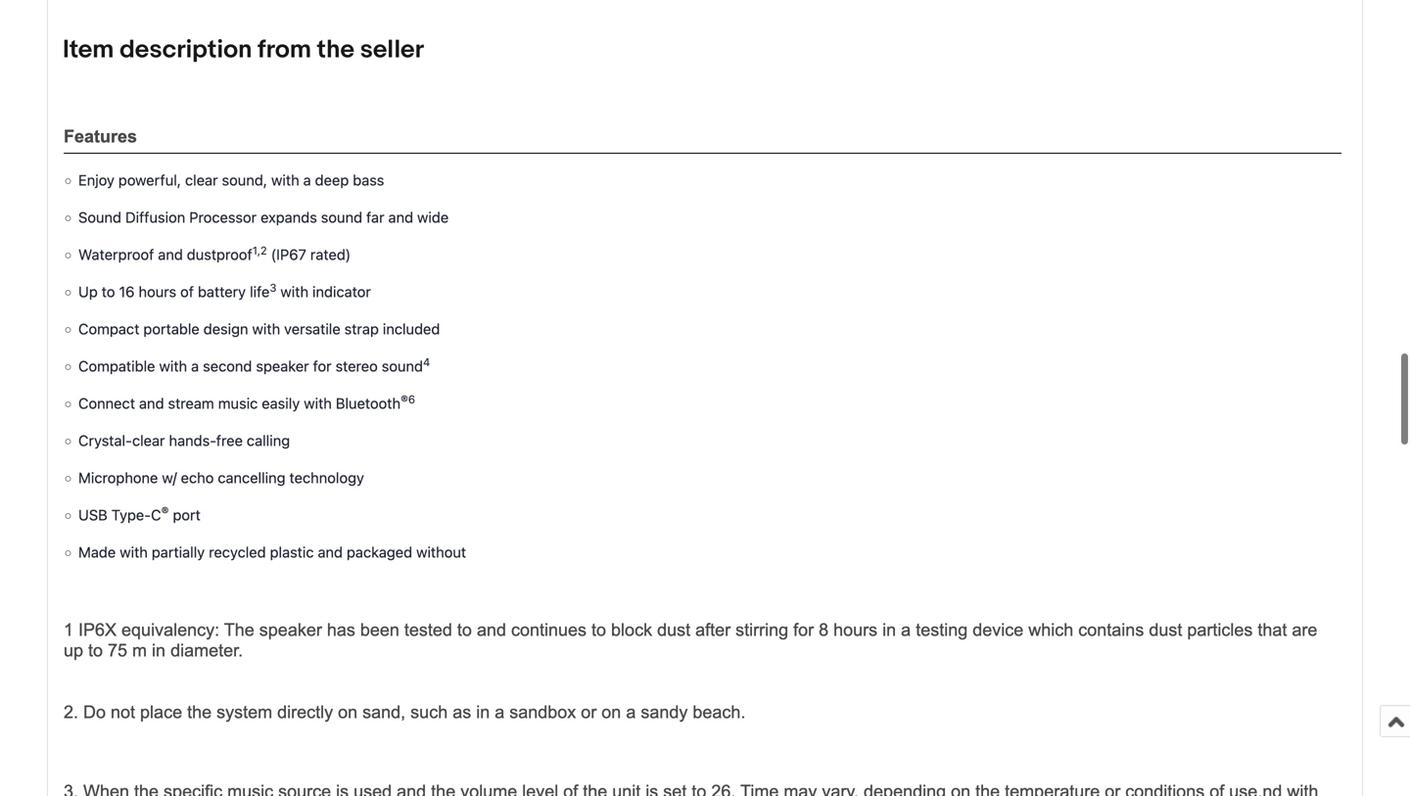 Task type: describe. For each thing, give the bounding box(es) containing it.
from
[[258, 35, 311, 65]]



Task type: vqa. For each thing, say whether or not it's contained in the screenshot.
Item description from the seller at the top of the page
yes



Task type: locate. For each thing, give the bounding box(es) containing it.
description
[[120, 35, 252, 65]]

the
[[317, 35, 354, 65]]

item
[[63, 35, 114, 65]]

seller
[[360, 35, 424, 65]]

item description from the seller
[[63, 35, 424, 65]]



